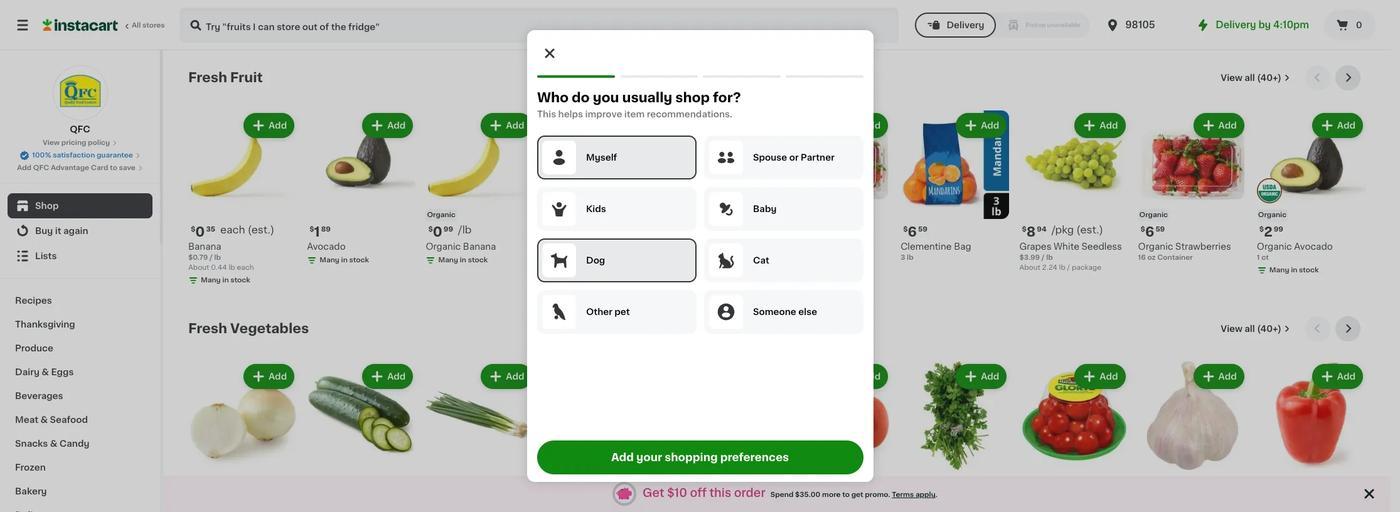 Task type: describe. For each thing, give the bounding box(es) containing it.
view for 1
[[1221, 325, 1243, 333]]

avocado inside organic avocado 1 ct
[[1295, 242, 1333, 251]]

view pricing policy link
[[43, 138, 117, 148]]

grapes
[[1020, 242, 1052, 251]]

99 for 1
[[1272, 477, 1281, 484]]

$ 8 94
[[1022, 226, 1047, 239]]

98105 button
[[1106, 8, 1181, 43]]

99 for 2
[[1274, 226, 1284, 233]]

organic strawberries 16 oz container
[[1139, 242, 1232, 261]]

delivery by 4:10pm link
[[1196, 18, 1310, 33]]

0 inside button
[[1357, 21, 1363, 30]]

broccoli crown
[[664, 494, 731, 502]]

(est.) for roma tomato
[[842, 476, 868, 486]]

1 $ 1 39 from the left
[[310, 477, 331, 490]]

$ 0 79
[[547, 226, 571, 239]]

by
[[1259, 20, 1272, 30]]

each (est.) for broccoli crown
[[691, 476, 745, 486]]

each inside $1.75 each (estimated) element
[[691, 225, 716, 235]]

17
[[552, 477, 566, 490]]

(est.) for grapes   white seedless
[[1077, 225, 1104, 235]]

$2.99
[[664, 254, 684, 261]]

(est.) inside $ 1 15 each (est.)
[[243, 476, 269, 486]]

buy it again link
[[8, 218, 153, 244]]

/ inside banana $0.79 / lb about 0.44 lb each
[[210, 254, 213, 261]]

99 for 17
[[567, 477, 576, 484]]

$ 1 89
[[310, 226, 331, 239]]

59 for organic
[[1156, 226, 1165, 233]]

$ 17 99
[[547, 477, 576, 490]]

$ inside $ 4 99
[[785, 226, 789, 233]]

product group containing 8
[[1020, 111, 1129, 273]]

many down 0.44
[[201, 277, 221, 284]]

frozen link
[[8, 456, 153, 480]]

other
[[586, 308, 612, 316]]

beverages
[[15, 392, 63, 401]]

$ 4 99
[[785, 226, 810, 239]]

1 inside organic avocado 1 ct
[[1257, 254, 1260, 261]]

(40+) for 1
[[1258, 325, 1282, 333]]

$3.99
[[1020, 254, 1040, 261]]

1 avocado from the left
[[307, 242, 346, 251]]

view all (40+) button for 2
[[1216, 65, 1296, 90]]

who do you usually shop for? this helps improve item recommendations.
[[537, 91, 741, 119]]

/ left package
[[1068, 264, 1071, 271]]

this
[[537, 110, 556, 119]]

meat
[[15, 416, 38, 424]]

each inside banana $0.79 / lb about 0.44 lb each
[[237, 264, 254, 271]]

$ 6 59 for clementine bag
[[904, 226, 928, 239]]

add button for grapes   white seedless
[[1076, 114, 1125, 137]]

many down 0.59
[[676, 277, 696, 284]]

snacks & candy
[[15, 439, 89, 448]]

$ inside $ 0 99 /lb
[[428, 226, 433, 233]]

eggs
[[51, 368, 74, 377]]

(40+) for 2
[[1258, 73, 1282, 82]]

get $10 off this order spend $35.00 more to get promo. terms apply .
[[643, 488, 938, 499]]

/pkg (est.)
[[1052, 225, 1104, 235]]

(est.) for broccoli crown
[[718, 476, 745, 486]]

policy
[[88, 139, 110, 146]]

lb right 0.59
[[704, 264, 710, 271]]

& for meat
[[40, 416, 48, 424]]

apple
[[717, 242, 743, 251]]

many inside product 'group'
[[1270, 267, 1290, 274]]

$ 0 99
[[1141, 477, 1166, 490]]

55
[[800, 477, 809, 484]]

2 banana from the left
[[463, 242, 496, 251]]

1 inside $ 1 15 each (est.)
[[195, 477, 201, 490]]

$ inside the $ 8 94
[[1022, 226, 1027, 233]]

99 for 3
[[1037, 477, 1047, 484]]

honeycrisp apple $2.99 / lb about 0.59 lb each
[[664, 242, 743, 271]]

lb right 2.24
[[1060, 264, 1066, 271]]

$ 2 99
[[1260, 226, 1284, 239]]

organic inside organic avocado 1 ct
[[1257, 242, 1293, 251]]

0.59
[[686, 264, 702, 271]]

16
[[1139, 254, 1146, 261]]

beecher's
[[545, 494, 589, 502]]

add button for 0
[[1195, 365, 1244, 388]]

more
[[823, 492, 841, 499]]

94
[[1037, 226, 1047, 233]]

crown
[[702, 494, 731, 502]]

meat & seafood
[[15, 416, 88, 424]]

street
[[581, 506, 608, 512]]

all for 1
[[1245, 325, 1256, 333]]

0 for $ 0 99 /lb
[[433, 226, 443, 239]]

container
[[1158, 254, 1193, 261]]

0 horizontal spatial to
[[110, 164, 117, 171]]

add your shopping preferences element
[[527, 30, 874, 482]]

snacks
[[15, 439, 48, 448]]

dairy & eggs link
[[8, 360, 153, 384]]

else
[[798, 308, 817, 316]]

$ 0 99 /lb
[[428, 225, 472, 239]]

add qfc advantage card to save
[[17, 164, 136, 171]]

organic avocado 1 ct
[[1257, 242, 1333, 261]]

limes
[[545, 242, 571, 251]]

$ inside $ 1 99
[[1260, 477, 1265, 484]]

strawberries
[[1176, 242, 1232, 251]]

$ inside "$ 0 99"
[[1141, 477, 1146, 484]]

3 $ 1 39 from the left
[[904, 477, 925, 490]]

clementine bag 3 lb
[[901, 242, 972, 261]]

someone
[[753, 308, 796, 316]]

spend
[[771, 492, 794, 499]]

beecher's handmade cheese street corn
[[545, 494, 640, 512]]

1 horizontal spatial qfc
[[70, 125, 90, 134]]

cilantro
[[901, 494, 936, 502]]

0 horizontal spatial qfc
[[33, 164, 49, 171]]

each inside $0.35 each (estimated) element
[[220, 225, 245, 235]]

dairy
[[15, 368, 39, 377]]

3 inside product 'group'
[[1027, 477, 1036, 490]]

/ inside the honeycrisp apple $2.99 / lb about 0.59 lb each
[[686, 254, 689, 261]]

lists
[[35, 252, 57, 261]]

$1.75 each (estimated) element
[[664, 224, 772, 241]]

many in stock down limes
[[557, 257, 607, 264]]

get
[[643, 488, 665, 499]]

buy it again
[[35, 227, 88, 235]]

each (est.) for roma tomato
[[814, 476, 868, 486]]

each (est.) for honeycrisp apple
[[691, 225, 745, 235]]

organic banana
[[426, 242, 496, 251]]

$ 1 15 each (est.)
[[191, 476, 269, 490]]

add button for organic banana
[[482, 114, 531, 137]]

bakery
[[15, 487, 47, 496]]

about inside banana $0.79 / lb about 0.44 lb each
[[188, 264, 209, 271]]

promo.
[[865, 492, 891, 499]]

item carousel region containing fresh vegetables
[[188, 316, 1366, 512]]

pricing
[[61, 139, 86, 146]]

shop
[[675, 91, 710, 104]]

thanksgiving
[[15, 320, 75, 329]]

spouse
[[753, 153, 787, 162]]

99 inside $ 0 99 /lb
[[444, 226, 453, 233]]

recommendations.
[[647, 110, 732, 119]]

package
[[1072, 264, 1102, 271]]

each (est.) for banana
[[220, 225, 274, 235]]

4:10pm
[[1274, 20, 1310, 30]]

view all (40+) button for 1
[[1216, 316, 1296, 342]]

bakery link
[[8, 480, 153, 504]]

$ inside $ 3 99
[[1022, 477, 1027, 484]]

preferences
[[721, 453, 789, 463]]

helps
[[558, 110, 583, 119]]

do
[[572, 91, 590, 104]]

instacart logo image
[[43, 18, 118, 33]]

1 vertical spatial view
[[43, 139, 60, 146]]

broccoli
[[664, 494, 700, 502]]

add your shopping preferences
[[611, 453, 789, 463]]

/ up 2.24
[[1042, 254, 1045, 261]]

fruit
[[230, 71, 263, 84]]

$ 1 99
[[1260, 477, 1281, 490]]

many in stock down organic banana
[[438, 257, 488, 264]]

handmade
[[591, 494, 640, 502]]

0 for $ 0 79
[[552, 226, 561, 239]]

item carousel region containing fresh fruit
[[188, 65, 1366, 306]]

tomato
[[810, 494, 843, 502]]

off
[[690, 488, 707, 499]]

$ inside $ 0 35
[[191, 226, 195, 233]]

$ 6 59 for organic strawberries
[[1141, 226, 1165, 239]]

2 $ 1 39 from the left
[[428, 477, 449, 490]]

add button for clementine bag
[[958, 114, 1006, 137]]



Task type: locate. For each thing, give the bounding box(es) containing it.
banana $0.79 / lb about 0.44 lb each
[[188, 242, 254, 271]]

each up off at the bottom of page
[[691, 476, 715, 486]]

qfc down 100%
[[33, 164, 49, 171]]

to
[[110, 164, 117, 171], [843, 492, 850, 499]]

/lb
[[458, 225, 472, 235]]

& left the eggs
[[42, 368, 49, 377]]

delivery inside button
[[947, 21, 985, 30]]

6 for clementine bag
[[908, 226, 917, 239]]

this
[[710, 488, 732, 499]]

3
[[901, 254, 906, 261], [1027, 477, 1036, 490]]

qfc
[[70, 125, 90, 134], [33, 164, 49, 171]]

fresh for fresh fruit
[[188, 71, 227, 84]]

terms
[[892, 492, 914, 499]]

delivery
[[1216, 20, 1257, 30], [947, 21, 985, 30]]

1 all from the top
[[1245, 73, 1256, 82]]

99 inside $ 4 99
[[800, 226, 810, 233]]

for?
[[713, 91, 741, 104]]

2 all from the top
[[1245, 325, 1256, 333]]

each right 15
[[215, 476, 240, 486]]

$10
[[667, 488, 688, 499]]

0 vertical spatial fresh
[[188, 71, 227, 84]]

0 vertical spatial all
[[1245, 73, 1256, 82]]

each (est.) up this
[[691, 476, 745, 486]]

6 up "clementine"
[[908, 226, 917, 239]]

delivery for delivery by 4:10pm
[[1216, 20, 1257, 30]]

3 39 from the left
[[915, 477, 925, 484]]

$8.94 per package (estimated) element
[[1020, 224, 1129, 241]]

about down $3.99
[[1020, 264, 1041, 271]]

many down organic avocado 1 ct
[[1270, 267, 1290, 274]]

many in stock down 0.44
[[201, 277, 250, 284]]

other pet
[[586, 308, 630, 316]]

(est.) inside $1.91 each (estimated) element
[[718, 476, 745, 486]]

1 horizontal spatial 6
[[1146, 226, 1155, 239]]

thanksgiving link
[[8, 313, 153, 337]]

each inside $1.91 each (estimated) element
[[691, 476, 715, 486]]

each inside $ 1 15 each (est.)
[[215, 476, 240, 486]]

(est.) inside $8.94 per package (estimated) element
[[1077, 225, 1104, 235]]

your
[[637, 453, 663, 463]]

0 vertical spatial &
[[42, 368, 49, 377]]

all stores
[[132, 22, 165, 29]]

in
[[341, 257, 348, 264], [460, 257, 466, 264], [579, 257, 585, 264], [1292, 267, 1298, 274], [222, 277, 229, 284], [698, 277, 704, 284]]

1 (40+) from the top
[[1258, 73, 1282, 82]]

apply
[[916, 492, 936, 499]]

vegetables
[[230, 322, 309, 335]]

add button for avocado
[[364, 114, 412, 137]]

/ down the honeycrisp
[[686, 254, 689, 261]]

1 59 from the left
[[919, 226, 928, 233]]

8
[[1027, 226, 1036, 239]]

59 for clementine
[[919, 226, 928, 233]]

1 vertical spatial fresh
[[188, 322, 227, 335]]

$ inside $ 1 91
[[666, 477, 671, 484]]

2 avocado from the left
[[1295, 242, 1333, 251]]

many down $ 1 89
[[320, 257, 340, 264]]

many
[[320, 257, 340, 264], [438, 257, 458, 264], [557, 257, 577, 264], [1270, 267, 1290, 274], [201, 277, 221, 284], [676, 277, 696, 284]]

1 horizontal spatial avocado
[[1295, 242, 1333, 251]]

$ 1 39
[[310, 477, 331, 490], [428, 477, 449, 490], [904, 477, 925, 490]]

2 vertical spatial view
[[1221, 325, 1243, 333]]

$ 3 99
[[1022, 477, 1047, 490]]

59 up "clementine"
[[919, 226, 928, 233]]

0 horizontal spatial delivery
[[947, 21, 985, 30]]

0 vertical spatial view
[[1221, 73, 1243, 82]]

banana up $0.79
[[188, 242, 221, 251]]

many in stock down 89
[[320, 257, 369, 264]]

dairy & eggs
[[15, 368, 74, 377]]

fresh left fruit
[[188, 71, 227, 84]]

$ 0 55
[[785, 477, 809, 490]]

lb up 0.44
[[214, 254, 221, 261]]

2 horizontal spatial 39
[[915, 477, 925, 484]]

add button for banana
[[245, 114, 293, 137]]

satisfaction
[[53, 152, 95, 159]]

75
[[678, 226, 686, 233]]

each (est.) inside $0.35 each (estimated) element
[[220, 225, 274, 235]]

1 horizontal spatial about
[[664, 264, 685, 271]]

add button for each (est.)
[[245, 365, 293, 388]]

1 vertical spatial view all (40+) button
[[1216, 316, 1296, 342]]

each (est.) up apple
[[691, 225, 745, 235]]

product group containing 4
[[782, 111, 891, 263]]

many down limes
[[557, 257, 577, 264]]

3 about from the left
[[1020, 264, 1041, 271]]

None search field
[[180, 8, 899, 43]]

1 horizontal spatial 3
[[1027, 477, 1036, 490]]

$ 0 35
[[191, 226, 215, 239]]

(est.) right 15
[[243, 476, 269, 486]]

& right "meat"
[[40, 416, 48, 424]]

lb up 2.24
[[1047, 254, 1053, 261]]

0 horizontal spatial 3
[[901, 254, 906, 261]]

1 vertical spatial item carousel region
[[188, 316, 1366, 512]]

qfc up the view pricing policy link
[[70, 125, 90, 134]]

1
[[314, 226, 320, 239], [671, 226, 676, 239], [1257, 254, 1260, 261], [195, 477, 201, 490], [314, 477, 320, 490], [433, 477, 439, 490], [671, 477, 676, 490], [908, 477, 914, 490], [1265, 477, 1270, 490]]

lb down "clementine"
[[907, 254, 914, 261]]

produce
[[15, 344, 53, 353]]

1 vertical spatial &
[[40, 416, 48, 424]]

99 for 0
[[1156, 477, 1166, 484]]

(est.) up get
[[842, 476, 868, 486]]

product group
[[188, 111, 297, 288], [307, 111, 416, 268], [426, 111, 535, 268], [545, 111, 653, 268], [664, 111, 772, 288], [782, 111, 891, 263], [901, 111, 1010, 263], [1020, 111, 1129, 273], [1139, 111, 1247, 263], [1257, 111, 1366, 278], [188, 362, 297, 512], [307, 362, 416, 512], [426, 362, 535, 512], [782, 362, 891, 512], [901, 362, 1010, 512], [1020, 362, 1129, 512], [1139, 362, 1247, 512], [1257, 362, 1366, 512]]

2 $ 6 59 from the left
[[1141, 226, 1165, 239]]

banana
[[188, 242, 221, 251], [463, 242, 496, 251]]

6 for organic strawberries
[[1146, 226, 1155, 239]]

product group containing 3
[[1020, 362, 1129, 512]]

1 $ 6 59 from the left
[[904, 226, 928, 239]]

0 button
[[1325, 10, 1376, 40]]

main content containing fresh fruit
[[163, 50, 1391, 512]]

each inside the $0.55 each (estimated) element
[[814, 476, 839, 486]]

0 vertical spatial 3
[[901, 254, 906, 261]]

about inside 'grapes   white seedless $3.99 / lb about 2.24 lb / package'
[[1020, 264, 1041, 271]]

$1.15 each (estimated) element
[[188, 475, 297, 492]]

& inside 'link'
[[42, 368, 49, 377]]

1 vertical spatial 3
[[1027, 477, 1036, 490]]

stores
[[142, 22, 165, 29]]

1 vertical spatial (40+)
[[1258, 325, 1282, 333]]

produce link
[[8, 337, 153, 360]]

0 inside $ 0 99 /lb
[[433, 226, 443, 239]]

frozen
[[15, 463, 46, 472]]

main content
[[163, 50, 1391, 512]]

meat & seafood link
[[8, 408, 153, 432]]

organic inside organic strawberries 16 oz container
[[1139, 242, 1174, 251]]

0 for $ 0 55
[[789, 477, 799, 490]]

59
[[919, 226, 928, 233], [1156, 226, 1165, 233]]

each (est.) inside $1.75 each (estimated) element
[[691, 225, 745, 235]]

$ 1 75
[[666, 226, 686, 239]]

add your shopping preferences button
[[537, 441, 864, 475]]

99 for 4
[[800, 226, 810, 233]]

2 vertical spatial &
[[50, 439, 57, 448]]

0 horizontal spatial $ 1 39
[[310, 477, 331, 490]]

dog
[[586, 256, 605, 265]]

each (est.) right 35
[[220, 225, 274, 235]]

.
[[936, 492, 938, 499]]

$ inside $ 0 55
[[785, 477, 789, 484]]

get $10 off this order status
[[638, 488, 943, 501]]

about down $2.99
[[664, 264, 685, 271]]

2.24
[[1043, 264, 1058, 271]]

many in stock down 0.59
[[676, 277, 726, 284]]

& inside "link"
[[40, 416, 48, 424]]

3 inside clementine bag 3 lb
[[901, 254, 906, 261]]

qfc logo image
[[52, 65, 108, 121]]

organic
[[427, 212, 456, 219], [1140, 212, 1168, 219], [1259, 212, 1287, 219], [426, 242, 461, 251], [1139, 242, 1174, 251], [1257, 242, 1293, 251]]

0 vertical spatial view all (40+) button
[[1216, 65, 1296, 90]]

card
[[91, 164, 108, 171]]

about inside the honeycrisp apple $2.99 / lb about 0.59 lb each
[[664, 264, 685, 271]]

0 for $ 0 99
[[1146, 477, 1155, 490]]

1 view all (40+) from the top
[[1221, 73, 1282, 82]]

each down apple
[[712, 264, 729, 271]]

qfc link
[[52, 65, 108, 136]]

1 horizontal spatial $ 1 39
[[428, 477, 449, 490]]

0 horizontal spatial $ 6 59
[[904, 226, 928, 239]]

0 vertical spatial to
[[110, 164, 117, 171]]

1 vertical spatial all
[[1245, 325, 1256, 333]]

2 6 from the left
[[1146, 226, 1155, 239]]

89
[[321, 226, 331, 233]]

many in stock down organic avocado 1 ct
[[1270, 267, 1320, 274]]

$ inside $ 1 75
[[666, 226, 671, 233]]

add button for roma tomato
[[839, 365, 887, 388]]

banana down $0.99 per pound element
[[463, 242, 496, 251]]

each right 75
[[691, 225, 716, 235]]

roma tomato
[[782, 494, 843, 502]]

1 horizontal spatial 59
[[1156, 226, 1165, 233]]

pet
[[615, 308, 630, 316]]

terms apply button
[[892, 491, 936, 501]]

1 fresh from the top
[[188, 71, 227, 84]]

99 inside "$ 0 99"
[[1156, 477, 1166, 484]]

view
[[1221, 73, 1243, 82], [43, 139, 60, 146], [1221, 325, 1243, 333]]

each (est.) inside $1.91 each (estimated) element
[[691, 476, 745, 486]]

2 59 from the left
[[1156, 226, 1165, 233]]

service type group
[[916, 13, 1091, 38]]

oz
[[1148, 254, 1156, 261]]

(est.) inside $0.35 each (estimated) element
[[248, 225, 274, 235]]

to left get
[[843, 492, 850, 499]]

99 inside $ 1 99
[[1272, 477, 1281, 484]]

(est.) inside the $0.55 each (estimated) element
[[842, 476, 868, 486]]

59 up oz
[[1156, 226, 1165, 233]]

fresh down 0.44
[[188, 322, 227, 335]]

add button for organic avocado
[[1314, 114, 1362, 137]]

2 horizontal spatial $ 1 39
[[904, 477, 925, 490]]

view all (40+) for 2
[[1221, 73, 1282, 82]]

$1.91 each (estimated) element
[[664, 475, 772, 492]]

99 inside $ 17 99
[[567, 477, 576, 484]]

fresh fruit
[[188, 71, 263, 84]]

each (est.) up the more
[[814, 476, 868, 486]]

(est.) up seedless
[[1077, 225, 1104, 235]]

add button for 3
[[1076, 365, 1125, 388]]

each up the more
[[814, 476, 839, 486]]

add button for limes
[[601, 114, 650, 137]]

save
[[119, 164, 136, 171]]

all for 2
[[1245, 73, 1256, 82]]

spouse or partner
[[753, 153, 835, 162]]

add button for 1
[[364, 365, 412, 388]]

view for /lb
[[1221, 73, 1243, 82]]

$ 6 59 up "clementine"
[[904, 226, 928, 239]]

roma
[[782, 494, 808, 502]]

2 horizontal spatial about
[[1020, 264, 1041, 271]]

delivery button
[[916, 13, 996, 38]]

1 banana from the left
[[188, 242, 221, 251]]

to inside the get $10 off this order spend $35.00 more to get promo. terms apply .
[[843, 492, 850, 499]]

91
[[678, 477, 686, 484]]

1 horizontal spatial delivery
[[1216, 20, 1257, 30]]

0 vertical spatial qfc
[[70, 125, 90, 134]]

lb
[[214, 254, 221, 261], [690, 254, 697, 261], [907, 254, 914, 261], [1047, 254, 1053, 261], [229, 264, 235, 271], [704, 264, 710, 271], [1060, 264, 1066, 271]]

& for snacks
[[50, 439, 57, 448]]

shop
[[35, 202, 59, 210]]

shopping
[[665, 453, 718, 463]]

who
[[537, 91, 569, 104]]

avocado
[[307, 242, 346, 251], [1295, 242, 1333, 251]]

2 item carousel region from the top
[[188, 316, 1366, 512]]

delivery for delivery
[[947, 21, 985, 30]]

lb inside clementine bag 3 lb
[[907, 254, 914, 261]]

fresh for fresh vegetables
[[188, 322, 227, 335]]

recipes
[[15, 296, 52, 305]]

$ inside the $ 2 99
[[1260, 226, 1265, 233]]

(est.) for banana
[[248, 225, 274, 235]]

each (est.) inside the $0.55 each (estimated) element
[[814, 476, 868, 486]]

2 view all (40+) button from the top
[[1216, 316, 1296, 342]]

1 view all (40+) button from the top
[[1216, 65, 1296, 90]]

add button for organic strawberries
[[1195, 114, 1244, 137]]

0 vertical spatial view all (40+)
[[1221, 73, 1282, 82]]

item carousel region
[[188, 65, 1366, 306], [188, 316, 1366, 512]]

1 horizontal spatial to
[[843, 492, 850, 499]]

view all (40+) for 1
[[1221, 325, 1282, 333]]

$ inside $ 1 89
[[310, 226, 314, 233]]

candy
[[60, 439, 89, 448]]

$ inside $ 17 99
[[547, 477, 552, 484]]

ct
[[1262, 254, 1269, 261]]

product group containing 2
[[1257, 111, 1366, 278]]

each inside the honeycrisp apple $2.99 / lb about 0.59 lb each
[[712, 264, 729, 271]]

white
[[1054, 242, 1080, 251]]

1 vertical spatial to
[[843, 492, 850, 499]]

about down $0.79
[[188, 264, 209, 271]]

& left candy
[[50, 439, 57, 448]]

2 39 from the left
[[440, 477, 449, 484]]

cheese
[[545, 506, 579, 512]]

grapes   white seedless $3.99 / lb about 2.24 lb / package
[[1020, 242, 1123, 271]]

1 6 from the left
[[908, 226, 917, 239]]

$ inside $ 0 79
[[547, 226, 552, 233]]

all
[[1245, 73, 1256, 82], [1245, 325, 1256, 333]]

(est.) inside $1.75 each (estimated) element
[[719, 225, 745, 235]]

0 vertical spatial (40+)
[[1258, 73, 1282, 82]]

improve
[[585, 110, 622, 119]]

1 about from the left
[[188, 264, 209, 271]]

0 for $ 0 35
[[195, 226, 205, 239]]

1 horizontal spatial banana
[[463, 242, 496, 251]]

2 about from the left
[[664, 264, 685, 271]]

lb up 0.59
[[690, 254, 697, 261]]

0 horizontal spatial 39
[[321, 477, 331, 484]]

each right 35
[[220, 225, 245, 235]]

many in stock inside product 'group'
[[1270, 267, 1320, 274]]

(est.) for honeycrisp apple
[[719, 225, 745, 235]]

$
[[191, 226, 195, 233], [785, 226, 789, 233], [310, 226, 314, 233], [428, 226, 433, 233], [547, 226, 552, 233], [666, 226, 671, 233], [904, 226, 908, 233], [1022, 226, 1027, 233], [1141, 226, 1146, 233], [1260, 226, 1265, 233], [191, 477, 195, 484], [785, 477, 789, 484], [310, 477, 314, 484], [428, 477, 433, 484], [547, 477, 552, 484], [666, 477, 671, 484], [904, 477, 908, 484], [1022, 477, 1027, 484], [1141, 477, 1146, 484], [1260, 477, 1265, 484]]

$ 6 59 up oz
[[1141, 226, 1165, 239]]

0 horizontal spatial 6
[[908, 226, 917, 239]]

2 (40+) from the top
[[1258, 325, 1282, 333]]

0 horizontal spatial avocado
[[307, 242, 346, 251]]

1 horizontal spatial 39
[[440, 477, 449, 484]]

banana inside banana $0.79 / lb about 0.44 lb each
[[188, 242, 221, 251]]

to down guarantee at the left top of page
[[110, 164, 117, 171]]

& for dairy
[[42, 368, 49, 377]]

get
[[852, 492, 864, 499]]

baby
[[753, 205, 777, 213]]

$0.35 each (estimated) element
[[188, 224, 297, 241]]

0 horizontal spatial 59
[[919, 226, 928, 233]]

close image
[[1362, 487, 1377, 502]]

1 horizontal spatial $ 6 59
[[1141, 226, 1165, 239]]

each right 0.44
[[237, 264, 254, 271]]

add button for cilantro
[[958, 365, 1006, 388]]

(est.) up this
[[718, 476, 745, 486]]

99 inside $ 3 99
[[1037, 477, 1047, 484]]

partner
[[801, 153, 835, 162]]

2 view all (40+) from the top
[[1221, 325, 1282, 333]]

99 inside the $ 2 99
[[1274, 226, 1284, 233]]

2 fresh from the top
[[188, 322, 227, 335]]

/ up 0.44
[[210, 254, 213, 261]]

6 up oz
[[1146, 226, 1155, 239]]

0 horizontal spatial about
[[188, 264, 209, 271]]

lb right 0.44
[[229, 264, 235, 271]]

1 vertical spatial qfc
[[33, 164, 49, 171]]

1 vertical spatial view all (40+)
[[1221, 325, 1282, 333]]

(est.) up banana $0.79 / lb about 0.44 lb each
[[248, 225, 274, 235]]

many down organic banana
[[438, 257, 458, 264]]

(est.) up apple
[[719, 225, 745, 235]]

myself
[[586, 153, 617, 162]]

4
[[789, 226, 799, 239]]

1 item carousel region from the top
[[188, 65, 1366, 306]]

0 vertical spatial item carousel region
[[188, 65, 1366, 306]]

clementine
[[901, 242, 952, 251]]

$0.55 each (estimated) element
[[782, 475, 891, 492]]

0 horizontal spatial banana
[[188, 242, 221, 251]]

shop link
[[8, 193, 153, 218]]

$ inside $ 1 15 each (est.)
[[191, 477, 195, 484]]

$0.99 per pound element
[[426, 224, 535, 241]]

1 39 from the left
[[321, 477, 331, 484]]



Task type: vqa. For each thing, say whether or not it's contained in the screenshot.
the 'store'
no



